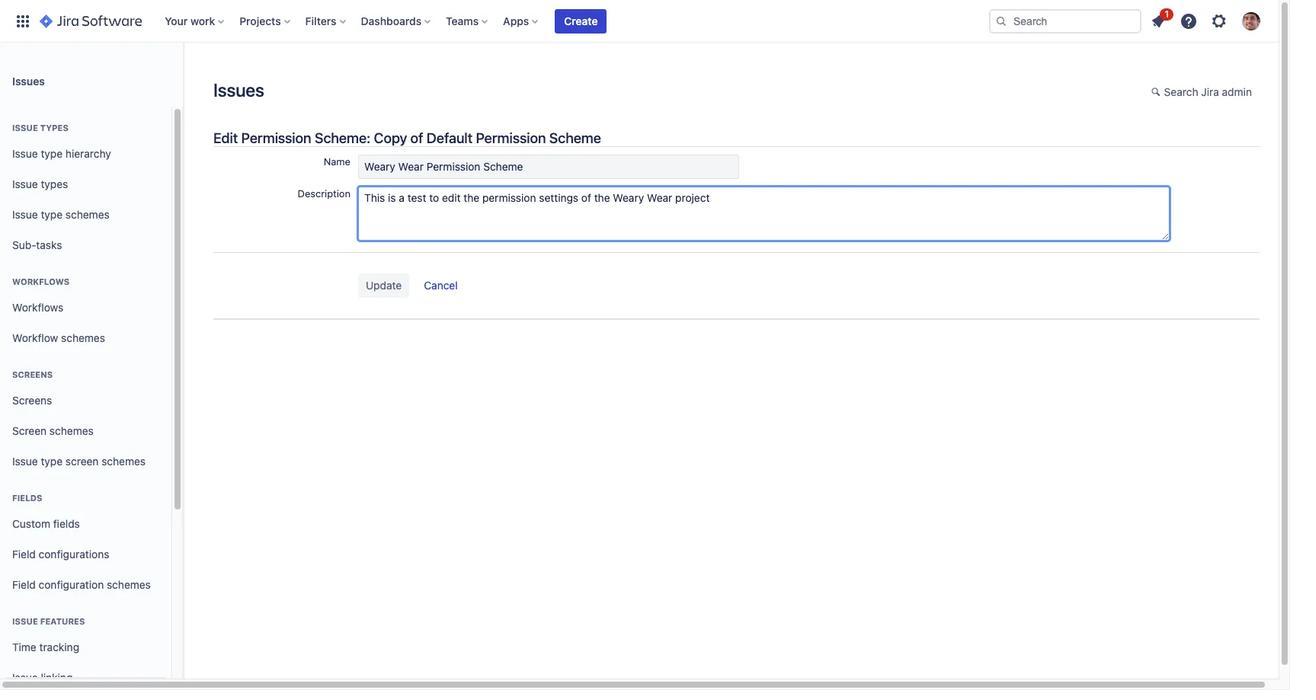 Task type: vqa. For each thing, say whether or not it's contained in the screenshot.
to inside the Project or saved filter to use as the basis for the graph. Advanced Search
no



Task type: locate. For each thing, give the bounding box(es) containing it.
field configuration schemes
[[12, 578, 151, 591]]

issue for issue linking
[[12, 671, 38, 684]]

configurations
[[39, 548, 109, 561]]

issue type hierarchy
[[12, 147, 111, 160]]

issues up issue types on the left top
[[12, 74, 45, 87]]

hierarchy
[[65, 147, 111, 160]]

sub-tasks link
[[6, 230, 165, 261]]

workflows down sub-tasks in the top left of the page
[[12, 277, 70, 287]]

0 vertical spatial type
[[41, 147, 63, 160]]

your profile and settings image
[[1243, 12, 1261, 30]]

2 field from the top
[[12, 578, 36, 591]]

permission right edit
[[241, 130, 311, 146]]

1 issue from the top
[[12, 123, 38, 133]]

1 vertical spatial workflows
[[12, 301, 63, 314]]

jira software image
[[40, 12, 142, 30], [40, 12, 142, 30]]

banner containing your work
[[0, 0, 1279, 43]]

2 type from the top
[[41, 208, 63, 221]]

5 issue from the top
[[12, 455, 38, 468]]

permission right default
[[476, 130, 546, 146]]

banner
[[0, 0, 1279, 43]]

type left the screen
[[41, 455, 63, 468]]

2 issue from the top
[[12, 147, 38, 160]]

your
[[165, 14, 188, 27]]

screens group
[[6, 354, 165, 482]]

2 vertical spatial type
[[41, 455, 63, 468]]

1 screens from the top
[[12, 370, 53, 380]]

type
[[41, 147, 63, 160], [41, 208, 63, 221], [41, 455, 63, 468]]

schemes down field configurations link
[[107, 578, 151, 591]]

create button
[[555, 9, 607, 33]]

7 issue from the top
[[12, 671, 38, 684]]

1 vertical spatial screens
[[12, 394, 52, 407]]

filters button
[[301, 9, 352, 33]]

workflows up workflow
[[12, 301, 63, 314]]

issue up sub-
[[12, 208, 38, 221]]

schemes down "workflows" link
[[61, 331, 105, 344]]

linking
[[41, 671, 73, 684]]

issue for issue features
[[12, 617, 38, 627]]

schemes
[[65, 208, 110, 221], [61, 331, 105, 344], [49, 424, 94, 437], [102, 455, 146, 468], [107, 578, 151, 591]]

2 workflows from the top
[[12, 301, 63, 314]]

sub-tasks
[[12, 238, 62, 251]]

issue linking
[[12, 671, 73, 684]]

0 vertical spatial workflows
[[12, 277, 70, 287]]

0 vertical spatial screens
[[12, 370, 53, 380]]

filters
[[305, 14, 337, 27]]

issue up time
[[12, 617, 38, 627]]

issue for issue types
[[12, 123, 38, 133]]

issue down screen
[[12, 455, 38, 468]]

schemes down issue types link
[[65, 208, 110, 221]]

search image
[[996, 15, 1008, 27]]

issues
[[12, 74, 45, 87], [213, 79, 264, 101]]

2 screens from the top
[[12, 394, 52, 407]]

1 type from the top
[[41, 147, 63, 160]]

screens down workflow
[[12, 370, 53, 380]]

3 issue from the top
[[12, 177, 38, 190]]

screen schemes link
[[6, 416, 165, 447]]

issue left "types"
[[12, 123, 38, 133]]

issue inside "link"
[[12, 455, 38, 468]]

issue down time
[[12, 671, 38, 684]]

scheme
[[549, 130, 601, 146]]

jira
[[1202, 85, 1220, 98]]

issue type screen schemes link
[[6, 447, 165, 477]]

None text field
[[358, 155, 739, 179]]

name
[[324, 156, 351, 168]]

None submit
[[358, 274, 410, 298]]

screens inside "link"
[[12, 394, 52, 407]]

types
[[40, 123, 68, 133]]

issue for issue types
[[12, 177, 38, 190]]

1 vertical spatial type
[[41, 208, 63, 221]]

permission
[[241, 130, 311, 146], [476, 130, 546, 146]]

Search field
[[989, 9, 1142, 33]]

workflows
[[12, 277, 70, 287], [12, 301, 63, 314]]

1 vertical spatial field
[[12, 578, 36, 591]]

notifications image
[[1150, 12, 1168, 30]]

1 workflows from the top
[[12, 277, 70, 287]]

type inside "link"
[[41, 455, 63, 468]]

issue type screen schemes
[[12, 455, 146, 468]]

1 field from the top
[[12, 548, 36, 561]]

issue down issue types on the left top
[[12, 147, 38, 160]]

6 issue from the top
[[12, 617, 38, 627]]

workflows for "workflows" link
[[12, 301, 63, 314]]

schemes right the screen
[[102, 455, 146, 468]]

default
[[427, 130, 473, 146]]

3 type from the top
[[41, 455, 63, 468]]

4 issue from the top
[[12, 208, 38, 221]]

0 vertical spatial field
[[12, 548, 36, 561]]

time
[[12, 641, 36, 654]]

field for field configuration schemes
[[12, 578, 36, 591]]

projects button
[[235, 9, 296, 33]]

fields
[[12, 493, 42, 503]]

field up the issue features
[[12, 578, 36, 591]]

small image
[[1152, 86, 1164, 98]]

issue linking link
[[6, 663, 165, 691]]

teams
[[446, 14, 479, 27]]

type down "types"
[[41, 147, 63, 160]]

1 permission from the left
[[241, 130, 311, 146]]

screens up screen
[[12, 394, 52, 407]]

field down custom
[[12, 548, 36, 561]]

0 horizontal spatial issues
[[12, 74, 45, 87]]

cancel link
[[416, 274, 466, 299]]

issue
[[12, 123, 38, 133], [12, 147, 38, 160], [12, 177, 38, 190], [12, 208, 38, 221], [12, 455, 38, 468], [12, 617, 38, 627], [12, 671, 38, 684]]

field
[[12, 548, 36, 561], [12, 578, 36, 591]]

projects
[[240, 14, 281, 27]]

2 permission from the left
[[476, 130, 546, 146]]

issue type schemes link
[[6, 200, 165, 230]]

of
[[411, 130, 423, 146]]

0 horizontal spatial permission
[[241, 130, 311, 146]]

issue left types
[[12, 177, 38, 190]]

issues up edit
[[213, 79, 264, 101]]

type up tasks
[[41, 208, 63, 221]]

your work button
[[160, 9, 230, 33]]

screens
[[12, 370, 53, 380], [12, 394, 52, 407]]

1 horizontal spatial permission
[[476, 130, 546, 146]]

appswitcher icon image
[[14, 12, 32, 30]]

fields group
[[6, 477, 165, 605]]

schemes inside workflows group
[[61, 331, 105, 344]]

screens for screens group
[[12, 370, 53, 380]]

schemes inside issue types "group"
[[65, 208, 110, 221]]



Task type: describe. For each thing, give the bounding box(es) containing it.
workflow
[[12, 331, 58, 344]]

issue for issue type schemes
[[12, 208, 38, 221]]

screen schemes
[[12, 424, 94, 437]]

work
[[191, 14, 215, 27]]

type for hierarchy
[[41, 147, 63, 160]]

edit
[[213, 130, 238, 146]]

time tracking link
[[6, 633, 165, 663]]

apps
[[503, 14, 529, 27]]

issue type schemes
[[12, 208, 110, 221]]

help image
[[1180, 12, 1198, 30]]

sidebar navigation image
[[166, 61, 200, 91]]

tasks
[[36, 238, 62, 251]]

search
[[1165, 85, 1199, 98]]

scheme:
[[315, 130, 371, 146]]

schemes inside fields group
[[107, 578, 151, 591]]

field configuration schemes link
[[6, 570, 165, 601]]

workflows group
[[6, 261, 165, 358]]

issue for issue type hierarchy
[[12, 147, 38, 160]]

cancel
[[424, 279, 458, 292]]

create
[[564, 14, 598, 27]]

field for field configurations
[[12, 548, 36, 561]]

type for schemes
[[41, 208, 63, 221]]

issue types
[[12, 123, 68, 133]]

sub-
[[12, 238, 36, 251]]

types
[[41, 177, 68, 190]]

issue features group
[[6, 601, 165, 691]]

field configurations link
[[6, 540, 165, 570]]

custom fields
[[12, 517, 80, 530]]

dashboards
[[361, 14, 422, 27]]

issue features
[[12, 617, 85, 627]]

custom
[[12, 517, 50, 530]]

schemes up issue type screen schemes
[[49, 424, 94, 437]]

field configurations
[[12, 548, 109, 561]]

configuration
[[39, 578, 104, 591]]

admin
[[1222, 85, 1252, 98]]

screen
[[12, 424, 47, 437]]

schemes inside "link"
[[102, 455, 146, 468]]

1
[[1165, 8, 1169, 19]]

fields
[[53, 517, 80, 530]]

issue types
[[12, 177, 68, 190]]

primary element
[[9, 0, 989, 42]]

workflows link
[[6, 293, 165, 323]]

1 horizontal spatial issues
[[213, 79, 264, 101]]

copy
[[374, 130, 407, 146]]

edit permission scheme: copy of default permission scheme
[[213, 130, 601, 146]]

issue type hierarchy link
[[6, 139, 165, 169]]

apps button
[[499, 9, 545, 33]]

issue types group
[[6, 107, 165, 265]]

time tracking
[[12, 641, 79, 654]]

screens link
[[6, 386, 165, 416]]

description
[[298, 188, 351, 200]]

teams button
[[441, 9, 494, 33]]

dashboards button
[[356, 9, 437, 33]]

features
[[40, 617, 85, 627]]

issue for issue type screen schemes
[[12, 455, 38, 468]]

custom fields link
[[6, 509, 165, 540]]

workflow schemes link
[[6, 323, 165, 354]]

issue types link
[[6, 169, 165, 200]]

This is the default Permission Scheme. Any new projects that are created will be assigned this scheme. text field
[[358, 187, 1170, 241]]

screens for screens "link"
[[12, 394, 52, 407]]

workflows for workflows group
[[12, 277, 70, 287]]

type for screen
[[41, 455, 63, 468]]

tracking
[[39, 641, 79, 654]]

settings image
[[1211, 12, 1229, 30]]

search jira admin link
[[1144, 81, 1260, 105]]

workflow schemes
[[12, 331, 105, 344]]

search jira admin
[[1165, 85, 1252, 98]]

your work
[[165, 14, 215, 27]]

screen
[[65, 455, 99, 468]]



